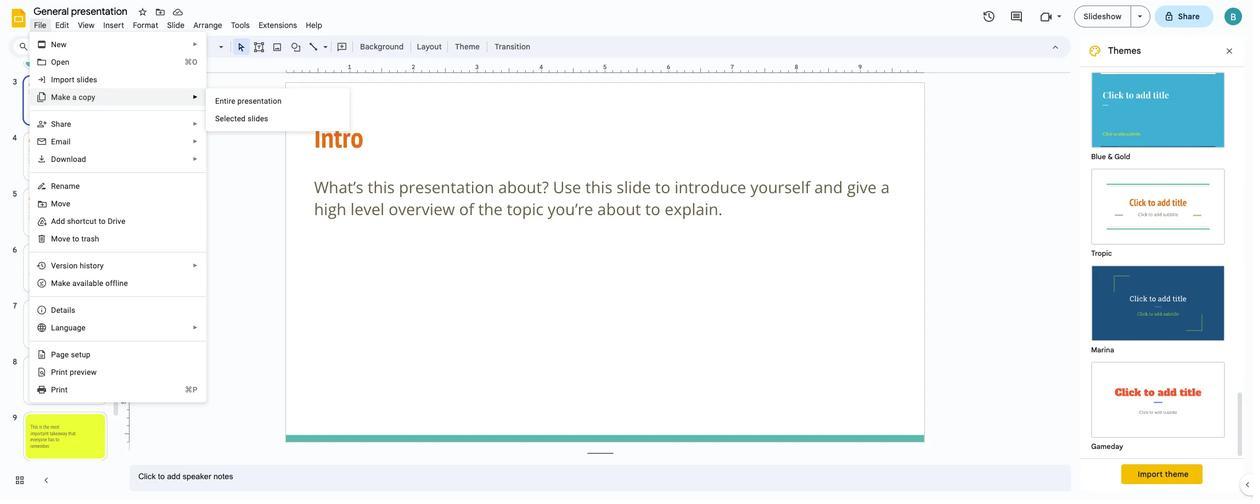 Task type: vqa. For each thing, say whether or not it's contained in the screenshot.


Task type: locate. For each thing, give the bounding box(es) containing it.
0 horizontal spatial s
[[51, 120, 56, 129]]

Marina radio
[[1086, 260, 1231, 356]]

arrange
[[194, 20, 222, 30]]

1 horizontal spatial import
[[1139, 470, 1164, 480]]

0 vertical spatial import
[[51, 75, 75, 84]]

slideshow button
[[1075, 5, 1132, 27]]

⌘p element
[[172, 384, 198, 395]]

a
[[72, 93, 77, 102]]

hare
[[56, 120, 71, 129]]

presentation options image
[[1138, 15, 1143, 18]]

►
[[193, 41, 198, 47], [193, 94, 198, 100], [193, 121, 198, 127], [193, 138, 198, 144], [193, 156, 198, 162], [193, 263, 198, 269], [193, 325, 198, 331]]

move to trash t element
[[51, 235, 103, 243]]

make available offline k element
[[51, 279, 131, 288]]

shortcut
[[67, 217, 97, 226]]

import inside menu
[[51, 75, 75, 84]]

option group containing blue & gold
[[1080, 0, 1236, 459]]

import slides
[[51, 75, 97, 84]]

1 horizontal spatial e
[[215, 97, 220, 105]]

ma
[[51, 279, 62, 288]]

► for l anguage
[[193, 325, 198, 331]]

help
[[306, 20, 323, 30]]

e up s elected slides in the left top of the page
[[215, 97, 220, 105]]

e for mail
[[51, 137, 56, 146]]

themes
[[1109, 46, 1142, 57]]

⌘o element
[[171, 57, 198, 68]]

tropic
[[1092, 249, 1113, 258]]

drive
[[108, 217, 126, 226]]

slides up opy
[[77, 75, 97, 84]]

Zoom text field
[[187, 39, 218, 54]]

1 vertical spatial e
[[51, 137, 56, 146]]

s for hare
[[51, 120, 56, 129]]

slides down presentation
[[248, 114, 268, 123]]

setup
[[71, 350, 91, 359]]

menu bar
[[30, 14, 327, 32]]

5 ► from the top
[[193, 156, 198, 162]]

Gameday radio
[[1086, 356, 1231, 453]]

► for s hare
[[193, 121, 198, 127]]

e up d
[[51, 137, 56, 146]]

0 vertical spatial e
[[66, 279, 70, 288]]

3 ► from the top
[[193, 121, 198, 127]]

e
[[215, 97, 220, 105], [51, 137, 56, 146]]

s
[[215, 114, 220, 123], [51, 120, 56, 129]]

Blue & Gold radio
[[1086, 66, 1231, 163]]

1 ► from the top
[[193, 41, 198, 47]]

l anguage
[[51, 324, 86, 332]]

insert
[[103, 20, 124, 30]]

e mail
[[51, 137, 71, 146]]

gold
[[1115, 152, 1131, 161]]

tools menu item
[[227, 19, 254, 32]]

⌘o
[[185, 58, 198, 66]]

make a copy c element
[[51, 93, 99, 102]]

pre
[[70, 368, 81, 377]]

arrange menu item
[[189, 19, 227, 32]]

g
[[60, 350, 65, 359]]

trash
[[81, 235, 99, 243]]

p
[[51, 386, 56, 394]]

move t o trash
[[51, 235, 99, 243]]

m ove
[[51, 199, 70, 208]]

2 ► from the top
[[193, 94, 198, 100]]

e for k
[[66, 279, 70, 288]]

make
[[51, 93, 70, 102]]

1 horizontal spatial slides
[[248, 114, 268, 123]]

import down the pen
[[51, 75, 75, 84]]

s down the ntire at the top of the page
[[215, 114, 220, 123]]

format menu item
[[129, 19, 163, 32]]

new n element
[[51, 40, 70, 49]]

e for g
[[65, 350, 69, 359]]

pa
[[51, 350, 60, 359]]

Zoom field
[[185, 39, 228, 55]]

Rename text field
[[30, 4, 134, 18]]

import left theme
[[1139, 470, 1164, 480]]

import for import slides
[[51, 75, 75, 84]]

option group
[[1080, 0, 1236, 459]]

email e element
[[51, 137, 74, 146]]

selected slides s element
[[215, 114, 272, 123]]

details
[[51, 306, 75, 315]]

pa g e setup
[[51, 350, 91, 359]]

menu
[[30, 32, 207, 403], [206, 88, 350, 131]]

menu bar banner
[[0, 0, 1254, 500]]

h
[[80, 261, 84, 270]]

opy
[[83, 93, 95, 102]]

6 ► from the top
[[193, 263, 198, 269]]

0 horizontal spatial e
[[51, 137, 56, 146]]

view
[[78, 20, 95, 30]]

marina
[[1092, 345, 1115, 355]]

insert image image
[[271, 39, 284, 54]]

s up e mail
[[51, 120, 56, 129]]

elected
[[220, 114, 246, 123]]

menu bar inside the menu bar banner
[[30, 14, 327, 32]]

blue & gold
[[1092, 152, 1131, 161]]

edit menu item
[[51, 19, 74, 32]]

e right ma
[[66, 279, 70, 288]]

menu bar containing file
[[30, 14, 327, 32]]

import
[[51, 75, 75, 84], [1139, 470, 1164, 480]]

k
[[62, 279, 66, 288]]

e right the pa
[[65, 350, 69, 359]]

4 ► from the top
[[193, 138, 198, 144]]

theme button
[[450, 38, 485, 55]]

Tropic radio
[[1086, 163, 1231, 260]]

v
[[81, 368, 85, 377]]

► for n ew
[[193, 41, 198, 47]]

file menu item
[[30, 19, 51, 32]]

share
[[1179, 12, 1201, 21]]

7 ► from the top
[[193, 325, 198, 331]]

m
[[51, 199, 58, 208]]

presentation
[[238, 97, 282, 105]]

0 horizontal spatial import
[[51, 75, 75, 84]]

istory
[[84, 261, 104, 270]]

r
[[51, 182, 56, 191]]

1 vertical spatial e
[[65, 350, 69, 359]]

e
[[66, 279, 70, 288], [65, 350, 69, 359]]

0 vertical spatial e
[[215, 97, 220, 105]]

blue
[[1092, 152, 1107, 161]]

import inside button
[[1139, 470, 1164, 480]]

view menu item
[[74, 19, 99, 32]]

file
[[34, 20, 46, 30]]

slides
[[77, 75, 97, 84], [248, 114, 268, 123]]

1 vertical spatial import
[[1139, 470, 1164, 480]]

rename r element
[[51, 182, 83, 191]]

themes application
[[0, 0, 1254, 500]]

s for elected
[[215, 114, 220, 123]]

menu containing n
[[30, 32, 207, 403]]

details b element
[[51, 306, 79, 315]]

navigation
[[0, 17, 121, 500]]

print pre v iew
[[51, 368, 97, 377]]

theme
[[455, 42, 480, 52]]

help menu item
[[302, 19, 327, 32]]

1 horizontal spatial s
[[215, 114, 220, 123]]

make a c opy
[[51, 93, 95, 102]]

0 vertical spatial slides
[[77, 75, 97, 84]]



Task type: describe. For each thing, give the bounding box(es) containing it.
ove
[[58, 199, 70, 208]]

pen
[[56, 58, 69, 66]]

Menus field
[[14, 39, 69, 54]]

tools
[[231, 20, 250, 30]]

available
[[72, 279, 103, 288]]

slide menu item
[[163, 19, 189, 32]]

to
[[99, 217, 106, 226]]

e for ntire
[[215, 97, 220, 105]]

ntire
[[220, 97, 236, 105]]

o
[[51, 58, 56, 66]]

iew
[[85, 368, 97, 377]]

offline
[[105, 279, 128, 288]]

add
[[51, 217, 65, 226]]

import slides z element
[[51, 75, 101, 84]]

e ntire presentation
[[215, 97, 282, 105]]

move m element
[[51, 199, 74, 208]]

layout button
[[414, 38, 445, 55]]

⌘p
[[185, 386, 198, 394]]

► for opy
[[193, 94, 198, 100]]

d
[[51, 155, 56, 164]]

import theme
[[1139, 470, 1190, 480]]

► for istory
[[193, 263, 198, 269]]

1 vertical spatial slides
[[248, 114, 268, 123]]

s hare
[[51, 120, 71, 129]]

share button
[[1155, 5, 1214, 27]]

share s element
[[51, 120, 75, 129]]

s elected slides
[[215, 114, 268, 123]]

print preview v element
[[51, 368, 100, 377]]

entire presentation e element
[[215, 97, 285, 105]]

download d element
[[51, 155, 89, 164]]

transition button
[[490, 38, 536, 55]]

shape image
[[290, 39, 302, 54]]

0 horizontal spatial slides
[[77, 75, 97, 84]]

navigation inside themes application
[[0, 17, 121, 500]]

► for e mail
[[193, 138, 198, 144]]

extensions menu item
[[254, 19, 302, 32]]

d ownload
[[51, 155, 86, 164]]

insert menu item
[[99, 19, 129, 32]]

ma k e available offline
[[51, 279, 128, 288]]

import theme button
[[1122, 465, 1203, 484]]

n
[[51, 40, 57, 49]]

transition
[[495, 42, 531, 52]]

o
[[75, 235, 79, 243]]

add shortcut to drive , element
[[51, 217, 129, 226]]

menu containing e
[[206, 88, 350, 131]]

print
[[51, 368, 68, 377]]

main toolbar
[[68, 38, 536, 55]]

ename
[[56, 182, 80, 191]]

format
[[133, 20, 158, 30]]

p rint
[[51, 386, 68, 394]]

background
[[360, 42, 404, 52]]

add shortcut to drive
[[51, 217, 126, 226]]

option group inside "themes" section
[[1080, 0, 1236, 459]]

&
[[1109, 152, 1114, 161]]

open o element
[[51, 58, 73, 66]]

c
[[79, 93, 83, 102]]

extensions
[[259, 20, 297, 30]]

themes section
[[1080, 0, 1245, 492]]

background button
[[355, 38, 409, 55]]

page setup g element
[[51, 350, 94, 359]]

r ename
[[51, 182, 80, 191]]

anguage
[[55, 324, 86, 332]]

ew
[[57, 40, 67, 49]]

slide
[[167, 20, 185, 30]]

t
[[72, 235, 75, 243]]

version
[[51, 261, 78, 270]]

layout
[[417, 42, 442, 52]]

rint
[[56, 386, 68, 394]]

move
[[51, 235, 70, 243]]

version h istory
[[51, 261, 104, 270]]

o pen
[[51, 58, 69, 66]]

import for import theme
[[1139, 470, 1164, 480]]

ownload
[[56, 155, 86, 164]]

language l element
[[51, 324, 89, 332]]

theme
[[1166, 470, 1190, 480]]

gameday
[[1092, 442, 1124, 452]]

l
[[51, 324, 55, 332]]

► for d ownload
[[193, 156, 198, 162]]

Star checkbox
[[135, 4, 151, 20]]

version history h element
[[51, 261, 107, 270]]

slideshow
[[1084, 12, 1122, 21]]

print p element
[[51, 386, 71, 394]]

mail
[[56, 137, 71, 146]]

edit
[[55, 20, 69, 30]]

n ew
[[51, 40, 67, 49]]



